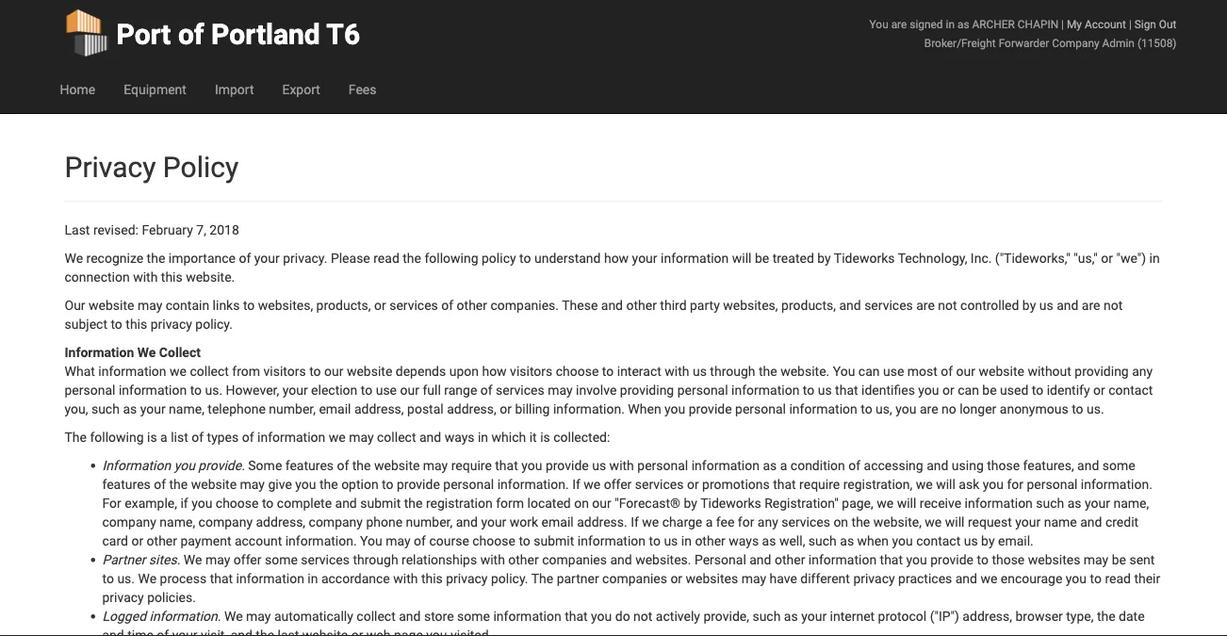 Task type: describe. For each thing, give the bounding box(es) containing it.
in inside some features of the website may require that you provide us with personal information as a                             condition of accessing and using those features, and some features of the website may give you the option to provide personal information.                             if we offer services or promotions that require registration, we will ask you for personal information. for example, if you choose to complete                             and submit the registration form located on our "forecast® by tideworks registration" page, we will receive information such as your name, company name, company address, company phone number, and your work email address. if we charge a fee for any services on the website, we will request                             your name and credit card or other payment account information. you may of course choose to submit information to us in other ways as well, such as                             when you contact us by email.
[[681, 533, 692, 549]]

treated
[[773, 250, 814, 266]]

as inside information we collect what information we collect from visitors to our website depends upon how visitors choose to interact with us through the website. you can use most                         of our website without providing any personal information to us. however, your election to use our full range of services may involve providing                         personal information to us that identifies you or can be used to identify or contact you, such as your name, telephone number, email address, postal                         address, or billing information. when you provide personal information to us, you are no longer anonymous to us.
[[123, 401, 137, 417]]

be inside the we recognize the importance of your privacy. please read the following policy to understand how your information will be treated by tideworks technology,                         inc.  ("tideworks," "us," or "we") in connection with this website.
[[755, 250, 769, 266]]

0 vertical spatial require
[[451, 458, 492, 473]]

0 vertical spatial websites
[[1028, 552, 1081, 567]]

1 horizontal spatial submit
[[534, 533, 574, 549]]

may down credit
[[1084, 552, 1109, 567]]

your left internet
[[801, 608, 827, 624]]

our
[[65, 297, 85, 313]]

information. down policies.
[[149, 608, 221, 624]]

you inside some features of the website may require that you provide us with personal information as a                             condition of accessing and using those features, and some features of the website may give you the option to provide personal information.                             if we offer services or promotions that require registration, we will ask you for personal information. for example, if you choose to complete                             and submit the registration form located on our "forecast® by tideworks registration" page, we will receive information such as your name, company name, company address, company phone number, and your work email address. if we charge a fee for any services on the website, we will request                             your name and credit card or other payment account information. you may of course choose to submit information to us in other ways as well, such as                             when you contact us by email.
[[360, 533, 382, 549]]

some inside the we may offer some services through relationships with other companies and websites. personal and other information that you provide                             to those websites may be sent to us. we process that information in accordance with this privacy policy. the partner companies or websites may have different                             privacy practices and we encourage you to read their privacy policies.
[[265, 552, 298, 567]]

website,
[[874, 514, 922, 530]]

provide up registration
[[397, 476, 440, 492]]

such inside we may automatically collect and store some information that you do not actively provide, such as your internet protocol ("ip")                             address, browser type, the date and time of your visit, and the last website or web page you visited.
[[753, 608, 781, 624]]

of right port
[[178, 17, 204, 51]]

you right ask
[[983, 476, 1004, 492]]

may up registration
[[423, 458, 448, 473]]

will up receive
[[936, 476, 956, 492]]

that down 'when'
[[880, 552, 903, 567]]

name, inside information we collect what information we collect from visitors to our website depends upon how visitors choose to interact with us through the website. you can use most                         of our website without providing any personal information to us. however, your election to use our full range of services may involve providing                         personal information to us that identifies you or can be used to identify or contact you, such as your name, telephone number, email address, postal                         address, or billing information. when you provide personal information to us, you are no longer anonymous to us.
[[169, 401, 204, 417]]

to right option
[[382, 476, 394, 492]]

that inside we may automatically collect and store some information that you do not actively provide, such as your internet protocol ("ip")                             address, browser type, the date and time of your visit, and the last website or web page you visited.
[[565, 608, 588, 624]]

by up charge
[[684, 495, 697, 511]]

to down give
[[262, 495, 274, 511]]

that inside information we collect what information we collect from visitors to our website depends upon how visitors choose to interact with us through the website. you can use most                         of our website without providing any personal information to us. however, your election to use our full range of services may involve providing                         personal information to us that identifies you or can be used to identify or contact you, such as your name, telephone number, email address, postal                         address, or billing information. when you provide personal information to us, you are no longer anonymous to us.
[[835, 382, 858, 398]]

of right "range"
[[480, 382, 493, 398]]

address, left postal
[[354, 401, 404, 417]]

telephone
[[208, 401, 266, 417]]

us down request
[[964, 533, 978, 549]]

offer inside some features of the website may require that you provide us with personal information as a                             condition of accessing and using those features, and some features of the website may give you the option to provide personal information.                             if we offer services or promotions that require registration, we will ask you for personal information. for example, if you choose to complete                             and submit the registration form located on our "forecast® by tideworks registration" page, we will receive information such as your name, company name, company address, company phone number, and your work email address. if we charge a fee for any services on the website, we will request                             your name and credit card or other payment account information. you may of course choose to submit information to us in other ways as well, such as                             when you contact us by email.
[[604, 476, 632, 492]]

you left do
[[591, 608, 612, 624]]

your left election
[[282, 382, 308, 398]]

with inside some features of the website may require that you provide us with personal information as a                             condition of accessing and using those features, and some features of the website may give you the option to provide personal information.                             if we offer services or promotions that require registration, we will ask you for personal information. for example, if you choose to complete                             and submit the registration form located on our "forecast® by tideworks registration" page, we will receive information such as your name, company name, company address, company phone number, and your work email address. if we charge a fee for any services on the website, we will request                             your name and credit card or other payment account information. you may of course choose to submit information to us in other ways as well, such as                             when you contact us by email.
[[609, 458, 634, 473]]

website down provide.
[[191, 476, 237, 492]]

import
[[215, 82, 254, 97]]

with down relationships
[[393, 571, 418, 586]]

number, inside some features of the website may require that you provide us with personal information as a                             condition of accessing and using those features, and some features of the website may give you the option to provide personal information.                             if we offer services or promotions that require registration, we will ask you for personal information. for example, if you choose to complete                             and submit the registration form located on our "forecast® by tideworks registration" page, we will receive information such as your name, company name, company address, company phone number, and your work email address. if we charge a fee for any services on the website, we will request                             your name and credit card or other payment account information. you may of course choose to submit information to us in other ways as well, such as                             when you contact us by email.
[[406, 514, 453, 530]]

by inside the we recognize the importance of your privacy. please read the following policy to understand how your information will be treated by tideworks technology,                         inc.  ("tideworks," "us," or "we") in connection with this website.
[[817, 250, 831, 266]]

this inside the we may offer some services through relationships with other companies and websites. personal and other information that you provide                             to those websites may be sent to us. we process that information in accordance with this privacy policy. the partner companies or websites may have different                             privacy practices and we encourage you to read their privacy policies.
[[421, 571, 443, 586]]

this inside the we recognize the importance of your privacy. please read the following policy to understand how your information will be treated by tideworks technology,                         inc.  ("tideworks," "us," or "we") in connection with this website.
[[161, 269, 183, 285]]

we for we may automatically collect and store some information that you do not actively provide, such as your internet protocol ("ip")                             address, browser type, the date and time of your visit, and the last website or web page you visited.
[[224, 608, 243, 624]]

such up name
[[1036, 495, 1064, 511]]

of up option
[[337, 458, 349, 473]]

your up credit
[[1085, 495, 1110, 511]]

we for we may offer some services through relationships with other companies and websites. personal and other information that you provide                             to those websites may be sent to us. we process that information in accordance with this privacy policy. the partner companies or websites may have different                             privacy practices and we encourage you to read their privacy policies.
[[184, 552, 202, 567]]

we down registration,
[[877, 495, 894, 511]]

by inside the our website may contain links to websites, products, or services of other companies. these and other third party websites, products, and services are                         not controlled by us and are not subject to this privacy policy.
[[1023, 297, 1036, 313]]

to right election
[[361, 382, 373, 398]]

collect inside information we collect what information we collect from visitors to our website depends upon how visitors choose to interact with us through the website. you can use most                         of our website without providing any personal information to us. however, your election to use our full range of services may involve providing                         personal information to us that identifies you or can be used to identify or contact you, such as your name, telephone number, email address, postal                         address, or billing information. when you provide personal information to us, you are no longer anonymous to us.
[[190, 363, 229, 379]]

provide.
[[198, 458, 245, 473]]

fees button
[[334, 66, 391, 113]]

2 vertical spatial a
[[706, 514, 713, 530]]

2 horizontal spatial us.
[[1087, 401, 1104, 417]]

course
[[429, 533, 469, 549]]

our down depends
[[400, 382, 419, 398]]

when
[[628, 401, 661, 417]]

address, inside we may automatically collect and store some information that you do not actively provide, such as your internet protocol ("ip")                             address, browser type, the date and time of your visit, and the last website or web page you visited.
[[963, 608, 1012, 624]]

page
[[394, 627, 423, 636]]

2 company from the left
[[199, 514, 253, 530]]

privacy inside the our website may contain links to websites, products, or services of other companies. these and other third party websites, products, and services are                         not controlled by us and are not subject to this privacy policy.
[[150, 316, 192, 332]]

registration,
[[843, 476, 913, 492]]

or inside the we recognize the importance of your privacy. please read the following policy to understand how your information will be treated by tideworks technology,                         inc.  ("tideworks," "us," or "we") in connection with this website.
[[1101, 250, 1113, 266]]

through inside the we may offer some services through relationships with other companies and websites. personal and other information that you provide                             to those websites may be sent to us. we process that information in accordance with this privacy policy. the partner companies or websites may have different                             privacy practices and we encourage you to read their privacy policies.
[[353, 552, 398, 567]]

websites.
[[635, 552, 691, 567]]

the inside information we collect what information we collect from visitors to our website depends upon how visitors choose to interact with us through the website. you can use most                         of our website without providing any personal information to us. however, your election to use our full range of services may involve providing                         personal information to us that identifies you or can be used to identify or contact you, such as your name, telephone number, email address, postal                         address, or billing information. when you provide personal information to us, you are no longer anonymous to us.
[[759, 363, 777, 379]]

0 horizontal spatial following
[[90, 429, 144, 445]]

longer
[[960, 401, 997, 417]]

well,
[[779, 533, 805, 549]]

date
[[1119, 608, 1145, 624]]

page,
[[842, 495, 874, 511]]

we inside information we collect what information we collect from visitors to our website depends upon how visitors choose to interact with us through the website. you can use most                         of our website without providing any personal information to us. however, your election to use our full range of services may involve providing                         personal information to us that identifies you or can be used to identify or contact you, such as your name, telephone number, email address, postal                         address, or billing information. when you provide personal information to us, you are no longer anonymous to us.
[[137, 345, 156, 360]]

to up type,
[[1090, 571, 1102, 586]]

services down technology,
[[864, 297, 913, 313]]

full
[[423, 382, 441, 398]]

provide down collected: at the bottom
[[546, 458, 589, 473]]

0 vertical spatial can
[[859, 363, 880, 379]]

website up option
[[374, 458, 420, 473]]

2 horizontal spatial not
[[1104, 297, 1123, 313]]

or inside the our website may contain links to websites, products, or services of other companies. these and other third party websites, products, and services are                         not controlled by us and are not subject to this privacy policy.
[[374, 297, 386, 313]]

collect inside we may automatically collect and store some information that you do not actively provide, such as your internet protocol ("ip")                             address, browser type, the date and time of your visit, and the last website or web page you visited.
[[357, 608, 396, 624]]

upon
[[449, 363, 479, 379]]

we may automatically collect and store some information that you do not actively provide, such as your internet protocol ("ip")                             address, browser type, the date and time of your visit, and the last website or web page you visited.
[[102, 608, 1145, 636]]

1 vertical spatial on
[[834, 514, 848, 530]]

condition
[[791, 458, 845, 473]]

"forecast®
[[615, 495, 681, 511]]

of up relationships
[[414, 533, 426, 549]]

2 visitors from the left
[[510, 363, 553, 379]]

2 horizontal spatial a
[[780, 458, 787, 473]]

1 products, from the left
[[316, 297, 371, 313]]

following inside the we recognize the importance of your privacy. please read the following policy to understand how your information will be treated by tideworks technology,                         inc.  ("tideworks," "us," or "we") in connection with this website.
[[425, 250, 478, 266]]

to up election
[[309, 363, 321, 379]]

party
[[690, 297, 720, 313]]

as up promotions on the right of page
[[763, 458, 777, 473]]

2 is from the left
[[540, 429, 550, 445]]

some inside some features of the website may require that you provide us with personal information as a                             condition of accessing and using those features, and some features of the website may give you the option to provide personal information.                             if we offer services or promotions that require registration, we will ask you for personal information. for example, if you choose to complete                             and submit the registration form located on our "forecast® by tideworks registration" page, we will receive information such as your name, company name, company address, company phone number, and your work email address. if we charge a fee for any services on the website, we will request                             your name and credit card or other payment account information. you may of course choose to submit information to us in other ways as well, such as                             when you contact us by email.
[[1103, 458, 1136, 473]]

such inside information we collect what information we collect from visitors to our website depends upon how visitors choose to interact with us through the website. you can use most                         of our website without providing any personal information to us. however, your election to use our full range of services may involve providing                         personal information to us that identifies you or can be used to identify or contact you, such as your name, telephone number, email address, postal                         address, or billing information. when you provide personal information to us, you are no longer anonymous to us.
[[91, 401, 120, 417]]

postal
[[407, 401, 444, 417]]

of right most
[[941, 363, 953, 379]]

website inside we may automatically collect and store some information that you do not actively provide, such as your internet protocol ("ip")                             address, browser type, the date and time of your visit, and the last website or web page you visited.
[[302, 627, 348, 636]]

policy
[[482, 250, 516, 266]]

we down the "forecast®
[[642, 514, 659, 530]]

to down identify
[[1072, 401, 1084, 417]]

website up used
[[979, 363, 1025, 379]]

those inside some features of the website may require that you provide us with personal information as a                             condition of accessing and using those features, and some features of the website may give you the option to provide personal information.                             if we offer services or promotions that require registration, we will ask you for personal information. for example, if you choose to complete                             and submit the registration form located on our "forecast® by tideworks registration" page, we will receive information such as your name, company name, company address, company phone number, and your work email address. if we charge a fee for any services on the website, we will request                             your name and credit card or other payment account information. you may of course choose to submit information to us in other ways as well, such as                             when you contact us by email.
[[987, 458, 1020, 473]]

admin
[[1102, 36, 1135, 49]]

information. inside information we collect what information we collect from visitors to our website depends upon how visitors choose to interact with us through the website. you can use most                         of our website without providing any personal information to us. however, your election to use our full range of services may involve providing                         personal information to us that identifies you or can be used to identify or contact you, such as your name, telephone number, email address, postal                         address, or billing information. when you provide personal information to us, you are no longer anonymous to us.
[[553, 401, 625, 417]]

accessing
[[864, 458, 923, 473]]

that up registration"
[[773, 476, 796, 492]]

you down it
[[521, 458, 542, 473]]

may inside we may automatically collect and store some information that you do not actively provide, such as your internet protocol ("ip")                             address, browser type, the date and time of your visit, and the last website or web page you visited.
[[246, 608, 271, 624]]

signed
[[910, 17, 943, 31]]

our up 'longer'
[[956, 363, 976, 379]]

of inside the our website may contain links to websites, products, or services of other companies. these and other third party websites, products, and services are                         not controlled by us and are not subject to this privacy policy.
[[441, 297, 454, 313]]

"us,"
[[1074, 250, 1098, 266]]

protocol
[[878, 608, 927, 624]]

1 horizontal spatial use
[[883, 363, 904, 379]]

your up email.
[[1015, 514, 1041, 530]]

portland
[[211, 17, 320, 51]]

last revised: february 7, 2018
[[65, 222, 239, 238]]

ways inside some features of the website may require that you provide us with personal information as a                             condition of accessing and using those features, and some features of the website may give you the option to provide personal information.                             if we offer services or promotions that require registration, we will ask you for personal information. for example, if you choose to complete                             and submit the registration form located on our "forecast® by tideworks registration" page, we will receive information such as your name, company name, company address, company phone number, and your work email address. if we charge a fee for any services on the website, we will request                             your name and credit card or other payment account information. you may of course choose to submit information to us in other ways as well, such as                             when you contact us by email.
[[729, 533, 759, 549]]

1 company from the left
[[102, 514, 156, 530]]

accordance
[[321, 571, 390, 586]]

you down most
[[918, 382, 939, 398]]

to down collect
[[190, 382, 202, 398]]

home button
[[46, 66, 109, 113]]

any inside information we collect what information we collect from visitors to our website depends upon how visitors choose to interact with us through the website. you can use most                         of our website without providing any personal information to us. however, your election to use our full range of services may involve providing                         personal information to us that identifies you or can be used to identify or contact you, such as your name, telephone number, email address, postal                         address, or billing information. when you provide personal information to us, you are no longer anonymous to us.
[[1132, 363, 1153, 379]]

process
[[160, 571, 207, 586]]

ask
[[959, 476, 980, 492]]

us left identifies
[[818, 382, 832, 398]]

in inside the we recognize the importance of your privacy. please read the following policy to understand how your information will be treated by tideworks technology,                         inc.  ("tideworks," "us," or "we") in connection with this website.
[[1150, 250, 1160, 266]]

information for information we collect what information we collect from visitors to our website depends upon how visitors choose to interact with us through the website. you can use most                         of our website without providing any personal information to us. however, your election to use our full range of services may involve providing                         personal information to us that identifies you or can be used to identify or contact you, such as your name, telephone number, email address, postal                         address, or billing information. when you provide personal information to us, you are no longer anonymous to us.
[[65, 345, 134, 360]]

1 horizontal spatial us.
[[205, 382, 223, 398]]

1 vertical spatial choose
[[216, 495, 259, 511]]

work
[[510, 514, 538, 530]]

web
[[366, 627, 391, 636]]

1 websites, from the left
[[258, 297, 313, 313]]

0 horizontal spatial on
[[574, 495, 589, 511]]

are down technology,
[[916, 297, 935, 313]]

third
[[660, 297, 687, 313]]

to up the anonymous
[[1032, 382, 1044, 398]]

collect
[[159, 345, 201, 360]]

credit
[[1106, 514, 1139, 530]]

types
[[207, 429, 239, 445]]

or inside we may automatically collect and store some information that you do not actively provide, such as your internet protocol ("ip")                             address, browser type, the date and time of your visit, and the last website or web page you visited.
[[351, 627, 363, 636]]

privacy down relationships
[[446, 571, 488, 586]]

us up websites.
[[664, 533, 678, 549]]

to right the subject
[[111, 316, 122, 332]]

read inside the we recognize the importance of your privacy. please read the following policy to understand how your information will be treated by tideworks technology,                         inc.  ("tideworks," "us," or "we") in connection with this website.
[[373, 250, 399, 266]]

may up option
[[349, 429, 374, 445]]

as inside you are signed in as archer chapin | my account | sign out broker/freight forwarder company admin (11508)
[[958, 17, 969, 31]]

last
[[278, 627, 299, 636]]

port of portland t6
[[116, 17, 360, 51]]

to down the partner at the bottom of the page
[[102, 571, 114, 586]]

give
[[268, 476, 292, 492]]

0 horizontal spatial use
[[376, 382, 397, 398]]

you right if
[[191, 495, 212, 511]]

your up information you provide.
[[140, 401, 166, 417]]

may down some
[[240, 476, 265, 492]]

of right list
[[192, 429, 204, 445]]

you up type,
[[1066, 571, 1087, 586]]

0 horizontal spatial features
[[102, 476, 151, 492]]

1 vertical spatial providing
[[620, 382, 674, 398]]

services up the "forecast®
[[635, 476, 684, 492]]

email.
[[998, 533, 1034, 549]]

partner
[[557, 571, 599, 586]]

importance
[[169, 250, 236, 266]]

involve
[[576, 382, 617, 398]]

personal up registration
[[443, 476, 494, 492]]

subject
[[65, 316, 107, 332]]

2 vertical spatial name,
[[160, 514, 195, 530]]

your down logged information.
[[172, 627, 198, 636]]

you up complete on the bottom left of the page
[[295, 476, 316, 492]]

personal down "what"
[[65, 382, 115, 398]]

we may offer some services through relationships with other companies and websites. personal and other information that you provide                             to those websites may be sent to us. we process that information in accordance with this privacy policy. the partner companies or websites may have different                             privacy practices and we encourage you to read their privacy policies.
[[102, 552, 1161, 605]]

in left which
[[478, 429, 488, 445]]

it
[[529, 429, 537, 445]]

personal
[[695, 552, 746, 567]]

those inside the we may offer some services through relationships with other companies and websites. personal and other information that you provide                             to those websites may be sent to us. we process that information in accordance with this privacy policy. the partner companies or websites may have different                             privacy practices and we encourage you to read their privacy policies.
[[992, 552, 1025, 567]]

in inside the we may offer some services through relationships with other companies and websites. personal and other information that you provide                             to those websites may be sent to us. we process that information in accordance with this privacy policy. the partner companies or websites may have different                             privacy practices and we encourage you to read their privacy policies.
[[308, 571, 318, 586]]

0 horizontal spatial ways
[[445, 429, 475, 445]]

1 vertical spatial collect
[[377, 429, 416, 445]]

your left privacy.
[[254, 250, 280, 266]]

visited.
[[451, 627, 492, 636]]

us inside the our website may contain links to websites, products, or services of other companies. these and other third party websites, products, and services are                         not controlled by us and are not subject to this privacy policy.
[[1039, 297, 1053, 313]]

other down work
[[508, 552, 539, 567]]

of up example,
[[154, 476, 166, 492]]

that down which
[[495, 458, 518, 473]]

us right interact at the right of page
[[693, 363, 707, 379]]

partner sites.
[[102, 552, 180, 567]]

may down phone
[[386, 533, 411, 549]]

this inside the our website may contain links to websites, products, or services of other companies. these and other third party websites, products, and services are                         not controlled by us and are not subject to this privacy policy.
[[126, 316, 147, 332]]

0 vertical spatial companies
[[542, 552, 607, 567]]

other up sites.
[[147, 533, 177, 549]]

used
[[1000, 382, 1029, 398]]

to down work
[[519, 533, 530, 549]]

out
[[1159, 17, 1177, 31]]

any inside some features of the website may require that you provide us with personal information as a                             condition of accessing and using those features, and some features of the website may give you the option to provide personal information.                             if we offer services or promotions that require registration, we will ask you for personal information. for example, if you choose to complete                             and submit the registration form located on our "forecast® by tideworks registration" page, we will receive information such as your name, company name, company address, company phone number, and your work email address. if we charge a fee for any services on the website, we will request                             your name and credit card or other payment account information. you may of course choose to submit information to us in other ways as well, such as                             when you contact us by email.
[[758, 514, 778, 530]]

1 horizontal spatial can
[[958, 382, 979, 398]]

are inside you are signed in as archer chapin | my account | sign out broker/freight forwarder company admin (11508)
[[891, 17, 907, 31]]

we down 'partner sites.'
[[138, 571, 157, 586]]

1 horizontal spatial choose
[[472, 533, 516, 549]]

1 visitors from the left
[[263, 363, 306, 379]]

my account link
[[1067, 17, 1126, 31]]

depends
[[396, 363, 446, 379]]

of right types
[[242, 429, 254, 445]]

to up condition
[[803, 382, 815, 398]]

provide inside the we may offer some services through relationships with other companies and websites. personal and other information that you provide                             to those websites may be sent to us. we process that information in accordance with this privacy policy. the partner companies or websites may have different                             privacy practices and we encourage you to read their privacy policies.
[[931, 552, 974, 567]]

1 vertical spatial companies
[[602, 571, 667, 586]]

provide,
[[704, 608, 749, 624]]

you right "us,"
[[896, 401, 917, 417]]

name
[[1044, 514, 1077, 530]]

1 vertical spatial if
[[631, 514, 639, 530]]

our inside some features of the website may require that you provide us with personal information as a                             condition of accessing and using those features, and some features of the website may give you the option to provide personal information.                             if we offer services or promotions that require registration, we will ask you for personal information. for example, if you choose to complete                             and submit the registration form located on our "forecast® by tideworks registration" page, we will receive information such as your name, company name, company address, company phone number, and your work email address. if we charge a fee for any services on the website, we will request                             your name and credit card or other payment account information. you may of course choose to submit information to us in other ways as well, such as                             when you contact us by email.
[[592, 495, 612, 511]]

services up depends
[[389, 297, 438, 313]]

when
[[857, 533, 889, 549]]

number, inside information we collect what information we collect from visitors to our website depends upon how visitors choose to interact with us through the website. you can use most                         of our website without providing any personal information to us. however, your election to use our full range of services may involve providing                         personal information to us that identifies you or can be used to identify or contact you, such as your name, telephone number, email address, postal                         address, or billing information. when you provide personal information to us, you are no longer anonymous to us.
[[269, 401, 316, 417]]

technology,
[[898, 250, 967, 266]]

t6
[[326, 17, 360, 51]]

broker/freight
[[924, 36, 996, 49]]

services down registration"
[[782, 514, 830, 530]]

website. inside the we recognize the importance of your privacy. please read the following policy to understand how your information will be treated by tideworks technology,                         inc.  ("tideworks," "us," or "we") in connection with this website.
[[186, 269, 235, 285]]

policy. inside the our website may contain links to websites, products, or services of other companies. these and other third party websites, products, and services are                         not controlled by us and are not subject to this privacy policy.
[[195, 316, 233, 332]]

you up practices
[[906, 552, 927, 567]]

as up name
[[1068, 495, 1082, 511]]

from
[[232, 363, 260, 379]]

to down request
[[977, 552, 989, 567]]

in inside you are signed in as archer chapin | my account | sign out broker/freight forwarder company admin (11508)
[[946, 17, 955, 31]]

other up personal
[[695, 533, 726, 549]]

provide inside information we collect what information we collect from visitors to our website depends upon how visitors choose to interact with us through the website. you can use most                         of our website without providing any personal information to us. however, your election to use our full range of services may involve providing                         personal information to us that identifies you or can be used to identify or contact you, such as your name, telephone number, email address, postal                         address, or billing information. when you provide personal information to us, you are no longer anonymous to us.
[[689, 401, 732, 417]]

that right process
[[210, 571, 233, 586]]

fees
[[349, 82, 377, 97]]

which
[[492, 429, 526, 445]]

we inside the we may offer some services through relationships with other companies and websites. personal and other information that you provide                             to those websites may be sent to us. we process that information in accordance with this privacy policy. the partner companies or websites may have different                             privacy practices and we encourage you to read their privacy policies.
[[981, 571, 998, 586]]

1 vertical spatial websites
[[686, 571, 738, 586]]

encourage
[[1001, 571, 1063, 586]]

to up involve
[[602, 363, 614, 379]]

address.
[[577, 514, 627, 530]]

information. up credit
[[1081, 476, 1153, 492]]

email inside some features of the website may require that you provide us with personal information as a                             condition of accessing and using those features, and some features of the website may give you the option to provide personal information.                             if we offer services or promotions that require registration, we will ask you for personal information. for example, if you choose to complete                             and submit the registration form located on our "forecast® by tideworks registration" page, we will receive information such as your name, company name, company address, company phone number, and your work email address. if we charge a fee for any services on the website, we will request                             your name and credit card or other payment account information. you may of course choose to submit information to us in other ways as well, such as                             when you contact us by email.
[[542, 514, 574, 530]]

website up election
[[347, 363, 392, 379]]

without
[[1028, 363, 1072, 379]]

personal up the "forecast®
[[637, 458, 688, 473]]

export button
[[268, 66, 334, 113]]

0 vertical spatial the
[[65, 429, 87, 445]]

1 horizontal spatial not
[[938, 297, 957, 313]]

internet
[[830, 608, 875, 624]]

website. inside information we collect what information we collect from visitors to our website depends upon how visitors choose to interact with us through the website. you can use most                         of our website without providing any personal information to us. however, your election to use our full range of services may involve providing                         personal information to us that identifies you or can be used to identify or contact you, such as your name, telephone number, email address, postal                         address, or billing information. when you provide personal information to us, you are no longer anonymous to us.
[[781, 363, 830, 379]]



Task type: locate. For each thing, give the bounding box(es) containing it.
collected:
[[553, 429, 610, 445]]

contact
[[1109, 382, 1153, 398], [916, 533, 961, 549]]

information. up located on the bottom left of page
[[497, 476, 569, 492]]

0 horizontal spatial a
[[160, 429, 168, 445]]

archer
[[972, 17, 1015, 31]]

other left third on the right
[[626, 297, 657, 313]]

through inside information we collect what information we collect from visitors to our website depends upon how visitors choose to interact with us through the website. you can use most                         of our website without providing any personal information to us. however, your election to use our full range of services may involve providing                         personal information to us that identifies you or can be used to identify or contact you, such as your name, telephone number, email address, postal                         address, or billing information. when you provide personal information to us, you are no longer anonymous to us.
[[710, 363, 756, 379]]

1 vertical spatial offer
[[234, 552, 262, 567]]

ways down fee
[[729, 533, 759, 549]]

with right interact at the right of page
[[665, 363, 690, 379]]

to left "us,"
[[861, 401, 872, 417]]

2 vertical spatial some
[[457, 608, 490, 624]]

1 | from the left
[[1061, 17, 1064, 31]]

services inside information we collect what information we collect from visitors to our website depends upon how visitors choose to interact with us through the website. you can use most                         of our website without providing any personal information to us. however, your election to use our full range of services may involve providing                         personal information to us that identifies you or can be used to identify or contact you, such as your name, telephone number, email address, postal                         address, or billing information. when you provide personal information to us, you are no longer anonymous to us.
[[496, 382, 545, 398]]

0 vertical spatial choose
[[556, 363, 599, 379]]

store
[[424, 608, 454, 624]]

account
[[235, 533, 282, 549]]

1 vertical spatial name,
[[1114, 495, 1149, 511]]

1 vertical spatial use
[[376, 382, 397, 398]]

will down receive
[[945, 514, 965, 530]]

name, up list
[[169, 401, 204, 417]]

3 company from the left
[[309, 514, 363, 530]]

as inside we may automatically collect and store some information that you do not actively provide, such as your internet protocol ("ip")                             address, browser type, the date and time of your visit, and the last website or web page you visited.
[[784, 608, 798, 624]]

services inside the we may offer some services through relationships with other companies and websites. personal and other information that you provide                             to those websites may be sent to us. we process that information in accordance with this privacy policy. the partner companies or websites may have different                             privacy practices and we encourage you to read their privacy policies.
[[301, 552, 350, 567]]

1 vertical spatial the
[[531, 571, 553, 586]]

policy. inside the we may offer some services through relationships with other companies and websites. personal and other information that you provide                             to those websites may be sent to us. we process that information in accordance with this privacy policy. the partner companies or websites may have different                             privacy practices and we encourage you to read their privacy policies.
[[491, 571, 528, 586]]

1 horizontal spatial |
[[1129, 17, 1132, 31]]

features,
[[1023, 458, 1074, 473]]

name,
[[169, 401, 204, 417], [1114, 495, 1149, 511], [160, 514, 195, 530]]

billing
[[515, 401, 550, 417]]

1 vertical spatial following
[[90, 429, 144, 445]]

1 horizontal spatial be
[[982, 382, 997, 398]]

the down you,
[[65, 429, 87, 445]]

by right treated
[[817, 250, 831, 266]]

with inside the we recognize the importance of your privacy. please read the following policy to understand how your information will be treated by tideworks technology,                         inc.  ("tideworks," "us," or "we") in connection with this website.
[[133, 269, 158, 285]]

1 vertical spatial us.
[[1087, 401, 1104, 417]]

will left treated
[[732, 250, 752, 266]]

or inside the we may offer some services through relationships with other companies and websites. personal and other information that you provide                             to those websites may be sent to us. we process that information in accordance with this privacy policy. the partner companies or websites may have different                             privacy practices and we encourage you to read their privacy policies.
[[671, 571, 683, 586]]

how right the understand
[[604, 250, 629, 266]]

those down email.
[[992, 552, 1025, 567]]

are left no
[[920, 401, 938, 417]]

address, up account
[[256, 514, 305, 530]]

recognize
[[86, 250, 143, 266]]

("tideworks,"
[[995, 250, 1071, 266]]

0 horizontal spatial website.
[[186, 269, 235, 285]]

information
[[65, 345, 134, 360], [102, 458, 171, 473]]

by down request
[[981, 533, 995, 549]]

information. down complete on the bottom left of the page
[[285, 533, 357, 549]]

1 horizontal spatial any
[[1132, 363, 1153, 379]]

1 horizontal spatial is
[[540, 429, 550, 445]]

1 vertical spatial can
[[958, 382, 979, 398]]

we inside we may automatically collect and store some information that you do not actively provide, such as your internet protocol ("ip")                             address, browser type, the date and time of your visit, and the last website or web page you visited.
[[224, 608, 243, 624]]

company
[[102, 514, 156, 530], [199, 514, 253, 530], [309, 514, 363, 530]]

of inside the we recognize the importance of your privacy. please read the following policy to understand how your information will be treated by tideworks technology,                         inc.  ("tideworks," "us," or "we") in connection with this website.
[[239, 250, 251, 266]]

may left have
[[741, 571, 766, 586]]

1 is from the left
[[147, 429, 157, 445]]

visit,
[[201, 627, 227, 636]]

you are signed in as archer chapin | my account | sign out broker/freight forwarder company admin (11508)
[[870, 17, 1177, 49]]

0 vertical spatial you
[[870, 17, 889, 31]]

address, inside some features of the website may require that you provide us with personal information as a                             condition of accessing and using those features, and some features of the website may give you the option to provide personal information.                             if we offer services or promotions that require registration, we will ask you for personal information. for example, if you choose to complete                             and submit the registration form located on our "forecast® by tideworks registration" page, we will receive information such as your name, company name, company address, company phone number, and your work email address. if we charge a fee for any services on the website, we will request                             your name and credit card or other payment account information. you may of course choose to submit information to us in other ways as well, such as                             when you contact us by email.
[[256, 514, 305, 530]]

1 horizontal spatial websites
[[1028, 552, 1081, 567]]

2 products, from the left
[[781, 297, 836, 313]]

1 horizontal spatial tideworks
[[834, 250, 895, 266]]

2 vertical spatial collect
[[357, 608, 396, 624]]

0 horizontal spatial visitors
[[263, 363, 306, 379]]

websites, right 'party'
[[723, 297, 778, 313]]

us. down the partner at the bottom of the page
[[117, 571, 135, 586]]

personal
[[65, 382, 115, 398], [677, 382, 728, 398], [735, 401, 786, 417], [637, 458, 688, 473], [443, 476, 494, 492], [1027, 476, 1078, 492]]

choose up involve
[[556, 363, 599, 379]]

0 horizontal spatial policy.
[[195, 316, 233, 332]]

to inside the we recognize the importance of your privacy. please read the following policy to understand how your information will be treated by tideworks technology,                         inc.  ("tideworks," "us," or "we") in connection with this website.
[[519, 250, 531, 266]]

with inside information we collect what information we collect from visitors to our website depends upon how visitors choose to interact with us through the website. you can use most                         of our website without providing any personal information to us. however, your election to use our full range of services may involve providing                         personal information to us that identifies you or can be used to identify or contact you, such as your name, telephone number, email address, postal                         address, or billing information. when you provide personal information to us, you are no longer anonymous to us.
[[665, 363, 690, 379]]

are inside information we collect what information we collect from visitors to our website depends upon how visitors choose to interact with us through the website. you can use most                         of our website without providing any personal information to us. however, your election to use our full range of services may involve providing                         personal information to us that identifies you or can be used to identify or contact you, such as your name, telephone number, email address, postal                         address, or billing information. when you provide personal information to us, you are no longer anonymous to us.
[[920, 401, 938, 417]]

contact inside some features of the website may require that you provide us with personal information as a                             condition of accessing and using those features, and some features of the website may give you the option to provide personal information.                             if we offer services or promotions that require registration, we will ask you for personal information. for example, if you choose to complete                             and submit the registration form located on our "forecast® by tideworks registration" page, we will receive information such as your name, company name, company address, company phone number, and your work email address. if we charge a fee for any services on the website, we will request                             your name and credit card or other payment account information. you may of course choose to submit information to us in other ways as well, such as                             when you contact us by email.
[[916, 533, 961, 549]]

you down list
[[174, 458, 195, 473]]

2018
[[210, 222, 239, 238]]

you down phone
[[360, 533, 382, 549]]

1 vertical spatial for
[[738, 514, 754, 530]]

2 websites, from the left
[[723, 297, 778, 313]]

we
[[170, 363, 187, 379], [329, 429, 346, 445], [584, 476, 601, 492], [916, 476, 933, 492], [877, 495, 894, 511], [642, 514, 659, 530], [925, 514, 942, 530], [981, 571, 998, 586]]

visitors
[[263, 363, 306, 379], [510, 363, 553, 379]]

equipment
[[124, 82, 187, 97]]

not left the controlled
[[938, 297, 957, 313]]

choose down provide.
[[216, 495, 259, 511]]

0 vertical spatial website.
[[186, 269, 235, 285]]

we inside information we collect what information we collect from visitors to our website depends upon how visitors choose to interact with us through the website. you can use most                         of our website without providing any personal information to us. however, your election to use our full range of services may involve providing                         personal information to us that identifies you or can be used to identify or contact you, such as your name, telephone number, email address, postal                         address, or billing information. when you provide personal information to us, you are no longer anonymous to us.
[[170, 363, 187, 379]]

submit down work
[[534, 533, 574, 549]]

may inside information we collect what information we collect from visitors to our website depends upon how visitors choose to interact with us through the website. you can use most                         of our website without providing any personal information to us. however, your election to use our full range of services may involve providing                         personal information to us that identifies you or can be used to identify or contact you, such as your name, telephone number, email address, postal                         address, or billing information. when you provide personal information to us, you are no longer anonymous to us.
[[548, 382, 573, 398]]

request
[[968, 514, 1012, 530]]

you left signed
[[870, 17, 889, 31]]

company up payment
[[199, 514, 253, 530]]

0 vertical spatial policy.
[[195, 316, 233, 332]]

us. inside the we may offer some services through relationships with other companies and websites. personal and other information that you provide                             to those websites may be sent to us. we process that information in accordance with this privacy policy. the partner companies or websites may have different                             privacy practices and we encourage you to read their privacy policies.
[[117, 571, 135, 586]]

can up 'longer'
[[958, 382, 979, 398]]

how inside information we collect what information we collect from visitors to our website depends upon how visitors choose to interact with us through the website. you can use most                         of our website without providing any personal information to us. however, your election to use our full range of services may involve providing                         personal information to us that identifies you or can be used to identify or contact you, such as your name, telephone number, email address, postal                         address, or billing information. when you provide personal information to us, you are no longer anonymous to us.
[[482, 363, 507, 379]]

the
[[147, 250, 165, 266], [403, 250, 421, 266], [759, 363, 777, 379], [352, 458, 371, 473], [169, 476, 188, 492], [319, 476, 338, 492], [404, 495, 423, 511], [852, 514, 870, 530], [1097, 608, 1116, 624], [256, 627, 274, 636]]

a left list
[[160, 429, 168, 445]]

forwarder
[[999, 36, 1049, 49]]

websites,
[[258, 297, 313, 313], [723, 297, 778, 313]]

1 vertical spatial read
[[1105, 571, 1131, 586]]

tideworks inside some features of the website may require that you provide us with personal information as a                             condition of accessing and using those features, and some features of the website may give you the option to provide personal information.                             if we offer services or promotions that require registration, we will ask you for personal information. for example, if you choose to complete                             and submit the registration form located on our "forecast® by tideworks registration" page, we will receive information such as your name, company name, company address, company phone number, and your work email address. if we charge a fee for any services on the website, we will request                             your name and credit card or other payment account information. you may of course choose to submit information to us in other ways as well, such as                             when you contact us by email.
[[700, 495, 761, 511]]

provide
[[689, 401, 732, 417], [546, 458, 589, 473], [397, 476, 440, 492], [931, 552, 974, 567]]

our up election
[[324, 363, 344, 379]]

other left companies.
[[457, 297, 487, 313]]

2 vertical spatial choose
[[472, 533, 516, 549]]

please
[[331, 250, 370, 266]]

1 horizontal spatial websites,
[[723, 297, 778, 313]]

payment
[[180, 533, 231, 549]]

offer up the "forecast®
[[604, 476, 632, 492]]

privacy policy
[[65, 150, 239, 184]]

sign
[[1135, 17, 1156, 31]]

tideworks inside the we recognize the importance of your privacy. please read the following policy to understand how your information will be treated by tideworks technology,                         inc.  ("tideworks," "us," or "we") in connection with this website.
[[834, 250, 895, 266]]

companies.
[[491, 297, 559, 313]]

not down "we")
[[1104, 297, 1123, 313]]

0 horizontal spatial through
[[353, 552, 398, 567]]

some features of the website may require that you provide us with personal information as a                             condition of accessing and using those features, and some features of the website may give you the option to provide personal information.                             if we offer services or promotions that require registration, we will ask you for personal information. for example, if you choose to complete                             and submit the registration form located on our "forecast® by tideworks registration" page, we will receive information such as your name, company name, company address, company phone number, and your work email address. if we charge a fee for any services on the website, we will request                             your name and credit card or other payment account information. you may of course choose to submit information to us in other ways as well, such as                             when you contact us by email.
[[102, 458, 1153, 549]]

registration"
[[765, 495, 839, 511]]

us
[[1039, 297, 1053, 313], [693, 363, 707, 379], [818, 382, 832, 398], [592, 458, 606, 473], [664, 533, 678, 549], [964, 533, 978, 549]]

may
[[138, 297, 162, 313], [548, 382, 573, 398], [349, 429, 374, 445], [423, 458, 448, 473], [240, 476, 265, 492], [386, 533, 411, 549], [205, 552, 230, 567], [1084, 552, 1109, 567], [741, 571, 766, 586], [246, 608, 271, 624]]

providing up identify
[[1075, 363, 1129, 379]]

2 horizontal spatial choose
[[556, 363, 599, 379]]

phone
[[366, 514, 403, 530]]

0 vertical spatial read
[[373, 250, 399, 266]]

we up process
[[184, 552, 202, 567]]

by right the controlled
[[1023, 297, 1036, 313]]

do
[[615, 608, 630, 624]]

may inside the our website may contain links to websites, products, or services of other companies. these and other third party websites, products, and services are                         not controlled by us and are not subject to this privacy policy.
[[138, 297, 162, 313]]

of up registration,
[[849, 458, 861, 473]]

our up address. at the bottom of the page
[[592, 495, 612, 511]]

privacy.
[[283, 250, 327, 266]]

email inside information we collect what information we collect from visitors to our website depends upon how visitors choose to interact with us through the website. you can use most                         of our website without providing any personal information to us. however, your election to use our full range of services may involve providing                         personal information to us that identifies you or can be used to identify or contact you, such as your name, telephone number, email address, postal                         address, or billing information. when you provide personal information to us, you are no longer anonymous to us.
[[319, 401, 351, 417]]

ways
[[445, 429, 475, 445], [729, 533, 759, 549]]

policy
[[163, 150, 239, 184]]

on
[[574, 495, 589, 511], [834, 514, 848, 530]]

we up receive
[[916, 476, 933, 492]]

example,
[[125, 495, 177, 511]]

you inside you are signed in as archer chapin | my account | sign out broker/freight forwarder company admin (11508)
[[870, 17, 889, 31]]

information up "what"
[[65, 345, 134, 360]]

in
[[946, 17, 955, 31], [1150, 250, 1160, 266], [478, 429, 488, 445], [681, 533, 692, 549], [308, 571, 318, 586]]

to up websites.
[[649, 533, 661, 549]]

we for we recognize the importance of your privacy. please read the following policy to understand how your information will be treated by tideworks technology,                         inc.  ("tideworks," "us," or "we") in connection with this website.
[[65, 250, 83, 266]]

our website may contain links to websites, products, or services of other companies. these and other third party websites, products, and services are                         not controlled by us and are not subject to this privacy policy.
[[65, 297, 1123, 332]]

how right 'upon'
[[482, 363, 507, 379]]

understand
[[534, 250, 601, 266]]

0 vertical spatial information
[[65, 345, 134, 360]]

are down "us,"
[[1082, 297, 1100, 313]]

0 horizontal spatial websites,
[[258, 297, 313, 313]]

choose inside information we collect what information we collect from visitors to our website depends upon how visitors choose to interact with us through the website. you can use most                         of our website without providing any personal information to us. however, your election to use our full range of services may involve providing                         personal information to us that identifies you or can be used to identify or contact you, such as your name, telephone number, email address, postal                         address, or billing information. when you provide personal information to us, you are no longer anonymous to us.
[[556, 363, 599, 379]]

your down form
[[481, 514, 506, 530]]

1 vertical spatial how
[[482, 363, 507, 379]]

to
[[519, 250, 531, 266], [243, 297, 255, 313], [111, 316, 122, 332], [309, 363, 321, 379], [602, 363, 614, 379], [190, 382, 202, 398], [361, 382, 373, 398], [803, 382, 815, 398], [1032, 382, 1044, 398], [861, 401, 872, 417], [1072, 401, 1084, 417], [382, 476, 394, 492], [262, 495, 274, 511], [519, 533, 530, 549], [649, 533, 661, 549], [977, 552, 989, 567], [102, 571, 114, 586], [1090, 571, 1102, 586]]

with right relationships
[[480, 552, 505, 567]]

1 vertical spatial contact
[[916, 533, 961, 549]]

equipment button
[[109, 66, 201, 113]]

visitors up billing
[[510, 363, 553, 379]]

use down depends
[[376, 382, 397, 398]]

1 horizontal spatial for
[[1007, 476, 1024, 492]]

offer inside the we may offer some services through relationships with other companies and websites. personal and other information that you provide                             to those websites may be sent to us. we process that information in accordance with this privacy policy. the partner companies or websites may have different                             privacy practices and we encourage you to read their privacy policies.
[[234, 552, 262, 567]]

0 vertical spatial number,
[[269, 401, 316, 417]]

policies.
[[147, 590, 196, 605]]

1 horizontal spatial features
[[285, 458, 334, 473]]

websites down personal
[[686, 571, 738, 586]]

identify
[[1047, 382, 1090, 398]]

1 vertical spatial submit
[[534, 533, 574, 549]]

1 horizontal spatial you
[[833, 363, 855, 379]]

information inside information we collect what information we collect from visitors to our website depends upon how visitors choose to interact with us through the website. you can use most                         of our website without providing any personal information to us. however, your election to use our full range of services may involve providing                         personal information to us that identifies you or can be used to identify or contact you, such as your name, telephone number, email address, postal                         address, or billing information. when you provide personal information to us, you are no longer anonymous to us.
[[65, 345, 134, 360]]

contact down receive
[[916, 533, 961, 549]]

will inside the we recognize the importance of your privacy. please read the following policy to understand how your information will be treated by tideworks technology,                         inc.  ("tideworks," "us," or "we") in connection with this website.
[[732, 250, 752, 266]]

0 horizontal spatial tideworks
[[700, 495, 761, 511]]

information inside we may automatically collect and store some information that you do not actively provide, such as your internet protocol ("ip")                             address, browser type, the date and time of your visit, and the last website or web page you visited.
[[493, 608, 561, 624]]

connection
[[65, 269, 130, 285]]

1 horizontal spatial require
[[799, 476, 840, 492]]

in up broker/freight
[[946, 17, 955, 31]]

you inside information we collect what information we collect from visitors to our website depends upon how visitors choose to interact with us through the website. you can use most                         of our website without providing any personal information to us. however, your election to use our full range of services may involve providing                         personal information to us that identifies you or can be used to identify or contact you, such as your name, telephone number, email address, postal                         address, or billing information. when you provide personal information to us, you are no longer anonymous to us.
[[833, 363, 855, 379]]

fee
[[716, 514, 735, 530]]

0 horizontal spatial number,
[[269, 401, 316, 417]]

automatically
[[274, 608, 353, 624]]

1 horizontal spatial read
[[1105, 571, 1131, 586]]

the left partner
[[531, 571, 553, 586]]

websites, down privacy.
[[258, 297, 313, 313]]

those right using
[[987, 458, 1020, 473]]

controlled
[[961, 297, 1019, 313]]

tideworks down promotions on the right of page
[[700, 495, 761, 511]]

0 horizontal spatial for
[[738, 514, 754, 530]]

contact inside information we collect what information we collect from visitors to our website depends upon how visitors choose to interact with us through the website. you can use most                         of our website without providing any personal information to us. however, your election to use our full range of services may involve providing                         personal information to us that identifies you or can be used to identify or contact you, such as your name, telephone number, email address, postal                         address, or billing information. when you provide personal information to us, you are no longer anonymous to us.
[[1109, 382, 1153, 398]]

1 horizontal spatial email
[[542, 514, 574, 530]]

charge
[[662, 514, 702, 530]]

range
[[444, 382, 477, 398]]

0 horizontal spatial contact
[[916, 533, 961, 549]]

personal up promotions on the right of page
[[735, 401, 786, 417]]

are left signed
[[891, 17, 907, 31]]

card
[[102, 533, 128, 549]]

0 vertical spatial providing
[[1075, 363, 1129, 379]]

that down partner
[[565, 608, 588, 624]]

we down election
[[329, 429, 346, 445]]

1 vertical spatial this
[[126, 316, 147, 332]]

number, up course
[[406, 514, 453, 530]]

0 horizontal spatial some
[[265, 552, 298, 567]]

we left encourage
[[981, 571, 998, 586]]

1 vertical spatial require
[[799, 476, 840, 492]]

as right you,
[[123, 401, 137, 417]]

us,
[[876, 401, 892, 417]]

your up the our website may contain links to websites, products, or services of other companies. these and other third party websites, products, and services are                         not controlled by us and are not subject to this privacy policy.
[[632, 250, 658, 266]]

0 horizontal spatial read
[[373, 250, 399, 266]]

information we collect what information we collect from visitors to our website depends upon how visitors choose to interact with us through the website. you can use most                         of our website without providing any personal information to us. however, your election to use our full range of services may involve providing                         personal information to us that identifies you or can be used to identify or contact you, such as your name, telephone number, email address, postal                         address, or billing information. when you provide personal information to us, you are no longer anonymous to us.
[[65, 345, 1153, 417]]

we inside the we recognize the importance of your privacy. please read the following policy to understand how your information will be treated by tideworks technology,                         inc.  ("tideworks," "us," or "we") in connection with this website.
[[65, 250, 83, 266]]

1 horizontal spatial some
[[457, 608, 490, 624]]

browser
[[1016, 608, 1063, 624]]

0 vertical spatial use
[[883, 363, 904, 379]]

number, down however,
[[269, 401, 316, 417]]

1 vertical spatial those
[[992, 552, 1025, 567]]

information
[[661, 250, 729, 266], [98, 363, 166, 379], [119, 382, 187, 398], [732, 382, 800, 398], [789, 401, 858, 417], [257, 429, 325, 445], [692, 458, 760, 473], [965, 495, 1033, 511], [578, 533, 646, 549], [809, 552, 877, 567], [236, 571, 304, 586], [493, 608, 561, 624]]

0 vertical spatial how
[[604, 250, 629, 266]]

how inside the we recognize the importance of your privacy. please read the following policy to understand how your information will be treated by tideworks technology,                         inc.  ("tideworks," "us," or "we") in connection with this website.
[[604, 250, 629, 266]]

we
[[65, 250, 83, 266], [137, 345, 156, 360], [184, 552, 202, 567], [138, 571, 157, 586], [224, 608, 243, 624]]

of inside we may automatically collect and store some information that you do not actively provide, such as your internet protocol ("ip")                             address, browser type, the date and time of your visit, and the last website or web page you visited.
[[157, 627, 169, 636]]

how for upon
[[482, 363, 507, 379]]

require
[[451, 458, 492, 473], [799, 476, 840, 492]]

0 vertical spatial name,
[[169, 401, 204, 417]]

0 vertical spatial through
[[710, 363, 756, 379]]

complete
[[277, 495, 332, 511]]

practices
[[898, 571, 952, 586]]

0 horizontal spatial require
[[451, 458, 492, 473]]

read left "their"
[[1105, 571, 1131, 586]]

through
[[710, 363, 756, 379], [353, 552, 398, 567]]

services up "accordance" on the bottom of page
[[301, 552, 350, 567]]

be inside information we collect what information we collect from visitors to our website depends upon how visitors choose to interact with us through the website. you can use most                         of our website without providing any personal information to us. however, your election to use our full range of services may involve providing                         personal information to us that identifies you or can be used to identify or contact you, such as your name, telephone number, email address, postal                         address, or billing information. when you provide personal information to us, you are no longer anonymous to us.
[[982, 382, 997, 398]]

choose
[[556, 363, 599, 379], [216, 495, 259, 511], [472, 533, 516, 549]]

some inside we may automatically collect and store some information that you do not actively provide, such as your internet protocol ("ip")                             address, browser type, the date and time of your visit, and the last website or web page you visited.
[[457, 608, 490, 624]]

as down have
[[784, 608, 798, 624]]

1 vertical spatial any
[[758, 514, 778, 530]]

how for understand
[[604, 250, 629, 266]]

0 vertical spatial a
[[160, 429, 168, 445]]

some up credit
[[1103, 458, 1136, 473]]

0 vertical spatial offer
[[604, 476, 632, 492]]

information for information you provide.
[[102, 458, 171, 473]]

2 horizontal spatial be
[[1112, 552, 1126, 567]]

0 horizontal spatial you
[[360, 533, 382, 549]]

option
[[341, 476, 379, 492]]

can
[[859, 363, 880, 379], [958, 382, 979, 398]]

we down receive
[[925, 514, 942, 530]]

port
[[116, 17, 171, 51]]

1 vertical spatial through
[[353, 552, 398, 567]]

of down 2018 at the left of page
[[239, 250, 251, 266]]

0 horizontal spatial the
[[65, 429, 87, 445]]

by
[[817, 250, 831, 266], [1023, 297, 1036, 313], [684, 495, 697, 511], [981, 533, 995, 549]]

list
[[171, 429, 188, 445]]

be inside the we may offer some services through relationships with other companies and websites. personal and other information that you provide                             to those websites may be sent to us. we process that information in accordance with this privacy policy. the partner companies or websites may have different                             privacy practices and we encourage you to read their privacy policies.
[[1112, 552, 1126, 567]]

0 horizontal spatial is
[[147, 429, 157, 445]]

other down well,
[[775, 552, 805, 567]]

email
[[319, 401, 351, 417], [542, 514, 574, 530]]

1 horizontal spatial number,
[[406, 514, 453, 530]]

for
[[102, 495, 121, 511]]

0 vertical spatial on
[[574, 495, 589, 511]]

0 horizontal spatial submit
[[360, 495, 401, 511]]

0 horizontal spatial can
[[859, 363, 880, 379]]

port of portland t6 link
[[65, 0, 360, 66]]

be
[[755, 250, 769, 266], [982, 382, 997, 398], [1112, 552, 1126, 567]]

0 vertical spatial for
[[1007, 476, 1024, 492]]

export
[[282, 82, 320, 97]]

sites.
[[149, 552, 180, 567]]

0 horizontal spatial be
[[755, 250, 769, 266]]

not inside we may automatically collect and store some information that you do not actively provide, such as your internet protocol ("ip")                             address, browser type, the date and time of your visit, and the last website or web page you visited.
[[634, 608, 653, 624]]

2 horizontal spatial some
[[1103, 458, 1136, 473]]

0 vertical spatial if
[[572, 476, 580, 492]]

if up address. at the bottom of the page
[[572, 476, 580, 492]]

registration
[[426, 495, 493, 511]]

1 vertical spatial number,
[[406, 514, 453, 530]]

inc.
[[971, 250, 992, 266]]

1 vertical spatial policy.
[[491, 571, 528, 586]]

1 vertical spatial features
[[102, 476, 151, 492]]

1 horizontal spatial policy.
[[491, 571, 528, 586]]

partner
[[102, 552, 146, 567]]

information inside the we recognize the importance of your privacy. please read the following policy to understand how your information will be treated by tideworks technology,                         inc.  ("tideworks," "us," or "we") in connection with this website.
[[661, 250, 729, 266]]

("ip")
[[930, 608, 959, 624]]

0 horizontal spatial company
[[102, 514, 156, 530]]

0 vertical spatial some
[[1103, 458, 1136, 473]]

2 | from the left
[[1129, 17, 1132, 31]]

of up 'upon'
[[441, 297, 454, 313]]

my
[[1067, 17, 1082, 31]]

"we")
[[1116, 250, 1146, 266]]

1 horizontal spatial the
[[531, 571, 553, 586]]

0 horizontal spatial websites
[[686, 571, 738, 586]]

for
[[1007, 476, 1024, 492], [738, 514, 754, 530]]

0 vertical spatial email
[[319, 401, 351, 417]]

provide right when
[[689, 401, 732, 417]]

any down registration"
[[758, 514, 778, 530]]

personal down the features,
[[1027, 476, 1078, 492]]

privacy down 'contain'
[[150, 316, 192, 332]]

1 vertical spatial some
[[265, 552, 298, 567]]

time
[[127, 627, 154, 636]]

the inside the we may offer some services through relationships with other companies and websites. personal and other information that you provide                             to those websites may be sent to us. we process that information in accordance with this privacy policy. the partner companies or websites may have different                             privacy practices and we encourage you to read their privacy policies.
[[531, 571, 553, 586]]

privacy up logged
[[102, 590, 144, 605]]

contact right identify
[[1109, 382, 1153, 398]]

may left automatically
[[246, 608, 271, 624]]

website inside the our website may contain links to websites, products, or services of other companies. these and other third party websites, products, and services are                         not controlled by us and are not subject to this privacy policy.
[[89, 297, 134, 313]]

different
[[801, 571, 850, 586]]

the following is a list of types of information we may collect and ways in which it is collected:
[[65, 429, 610, 445]]

if
[[180, 495, 188, 511]]

1 horizontal spatial through
[[710, 363, 756, 379]]

information you provide.
[[102, 458, 245, 473]]

their
[[1134, 571, 1161, 586]]

company
[[1052, 36, 1100, 49]]

0 horizontal spatial choose
[[216, 495, 259, 511]]

such right provide,
[[753, 608, 781, 624]]

read
[[373, 250, 399, 266], [1105, 571, 1131, 586]]

address,
[[354, 401, 404, 417], [447, 401, 497, 417], [256, 514, 305, 530], [963, 608, 1012, 624]]

read inside the we may offer some services through relationships with other companies and websites. personal and other information that you provide                             to those websites may be sent to us. we process that information in accordance with this privacy policy. the partner companies or websites may have different                             privacy practices and we encourage you to read their privacy policies.
[[1105, 571, 1131, 586]]



Task type: vqa. For each thing, say whether or not it's contained in the screenshot.
Privacy Policy 'link'
no



